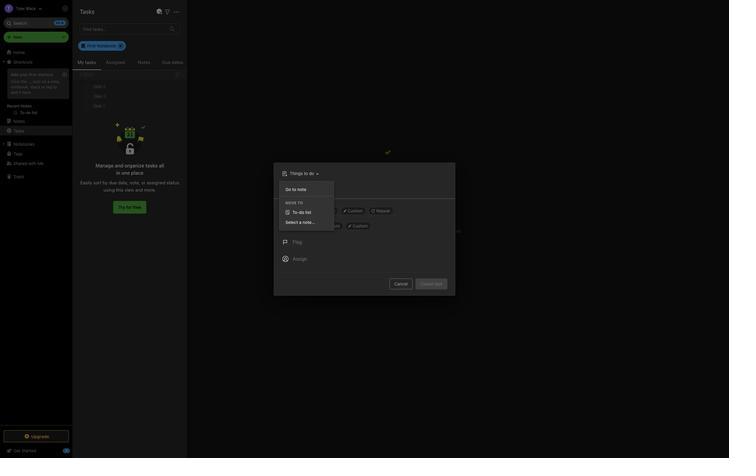 Task type: vqa. For each thing, say whether or not it's contained in the screenshot.
OR
yes



Task type: describe. For each thing, give the bounding box(es) containing it.
create task
[[421, 281, 443, 286]]

upgrade
[[31, 434, 49, 439]]

move
[[286, 201, 297, 205]]

click the ...
[[11, 79, 32, 84]]

due
[[109, 180, 117, 185]]

first notebook button
[[78, 41, 126, 51]]

new
[[13, 34, 22, 40]]

flag button
[[279, 235, 306, 249]]

go
[[286, 187, 291, 192]]

shared with me element
[[72, 0, 730, 458]]

in 1 hour button
[[292, 222, 315, 230]]

note…
[[303, 220, 315, 225]]

do inside menu
[[299, 210, 304, 215]]

group inside tree
[[0, 67, 72, 119]]

will
[[423, 228, 430, 234]]

using
[[104, 187, 115, 193]]

trash
[[13, 174, 24, 179]]

it
[[19, 90, 21, 95]]

icon on a note, notebook, stack or tag to add it here.
[[11, 79, 60, 95]]

to-do list
[[293, 210, 312, 215]]

first notebook
[[87, 43, 116, 48]]

show
[[432, 228, 443, 234]]

task
[[435, 281, 443, 286]]

notes link
[[0, 116, 72, 126]]

place
[[131, 170, 144, 176]]

on
[[42, 79, 46, 84]]

custom button for tomorrow
[[341, 207, 366, 215]]

Find tasks… text field
[[81, 24, 166, 34]]

do inside field
[[309, 171, 314, 176]]

select
[[286, 220, 298, 225]]

by
[[103, 180, 108, 185]]

dates
[[172, 59, 183, 65]]

list
[[306, 210, 312, 215]]

tag
[[46, 85, 52, 89]]

add
[[11, 90, 18, 95]]

tags button
[[0, 149, 72, 159]]

repeat
[[377, 208, 390, 213]]

move to
[[286, 201, 303, 205]]

icon
[[33, 79, 41, 84]]

0 vertical spatial me
[[114, 8, 123, 15]]

assigned
[[106, 59, 125, 65]]

notes inside button
[[138, 59, 150, 65]]

today
[[295, 208, 307, 213]]

to for move to
[[298, 201, 303, 205]]

dropdown list menu
[[280, 185, 334, 227]]

recent
[[7, 104, 20, 108]]

hours
[[329, 223, 340, 228]]

notes down 'recent notes'
[[13, 119, 25, 124]]

assign button
[[279, 252, 311, 266]]

stack
[[30, 85, 40, 89]]

1 horizontal spatial shared with me
[[82, 8, 123, 15]]

try for free
[[119, 205, 141, 210]]

my
[[78, 59, 84, 65]]

assigned
[[147, 180, 165, 185]]

note
[[298, 187, 307, 192]]

go to note link
[[280, 185, 334, 194]]

create
[[421, 281, 434, 286]]

note, inside icon on a note, notebook, stack or tag to add it here.
[[51, 79, 60, 84]]

or for assigned
[[141, 180, 146, 185]]

0 vertical spatial with
[[102, 8, 113, 15]]

Go to note or move task field
[[279, 169, 321, 178]]

click
[[11, 79, 20, 84]]

Search text field
[[8, 18, 65, 28]]

and inside easily sort by due date, note, or assigned status using this view and more.
[[135, 187, 143, 193]]

here. inside shared with me element
[[451, 228, 462, 234]]

shortcut
[[37, 72, 53, 77]]

free
[[133, 205, 141, 210]]

tasks button
[[0, 126, 72, 136]]

manage
[[96, 163, 114, 169]]

upgrade button
[[4, 431, 69, 443]]

you
[[414, 228, 422, 234]]

to inside icon on a note, notebook, stack or tag to add it here.
[[53, 85, 57, 89]]

tags
[[14, 151, 23, 156]]

2 things to do button from the left
[[281, 169, 321, 178]]

and for manage
[[115, 163, 123, 169]]

my tasks button
[[72, 59, 101, 70]]

due
[[162, 59, 171, 65]]

in 4 hours
[[321, 223, 340, 228]]

go to note
[[286, 187, 307, 192]]

manage and organize tasks all in one place
[[96, 163, 164, 176]]

tree containing home
[[0, 47, 72, 425]]

new button
[[4, 32, 69, 43]]

create task button
[[416, 279, 448, 289]]

cancel button
[[390, 279, 413, 289]]

more.
[[144, 187, 156, 193]]

easily sort by due date, note, or assigned status using this view and more.
[[80, 180, 179, 193]]

to-
[[293, 210, 299, 215]]

easily
[[80, 180, 92, 185]]



Task type: locate. For each thing, give the bounding box(es) containing it.
up
[[444, 228, 450, 234]]

0 horizontal spatial a
[[47, 79, 50, 84]]

0 horizontal spatial and
[[115, 163, 123, 169]]

shared down tags
[[13, 161, 27, 166]]

notes button
[[130, 59, 159, 70]]

due dates
[[162, 59, 183, 65]]

home
[[13, 50, 25, 55]]

notes inside shared with me element
[[340, 228, 353, 234]]

or inside easily sort by due date, note, or assigned status using this view and more.
[[141, 180, 146, 185]]

notes
[[138, 59, 150, 65], [21, 104, 32, 108], [13, 119, 25, 124], [340, 228, 353, 234]]

view
[[125, 187, 134, 193]]

0 vertical spatial shared with me
[[82, 8, 123, 15]]

in 4 hours button
[[317, 222, 343, 230]]

in inside button
[[321, 223, 324, 228]]

settings image
[[62, 5, 69, 12]]

shared with me inside tree
[[13, 161, 44, 166]]

0 vertical spatial a
[[47, 79, 50, 84]]

2 horizontal spatial and
[[354, 228, 362, 234]]

0 horizontal spatial do
[[299, 210, 304, 215]]

in
[[116, 170, 120, 176]]

1 vertical spatial shared
[[13, 161, 27, 166]]

here. inside icon on a note, notebook, stack or tag to add it here.
[[22, 90, 32, 95]]

1 vertical spatial note,
[[130, 180, 140, 185]]

your
[[19, 72, 28, 77]]

the
[[21, 79, 27, 84]]

add
[[11, 72, 18, 77]]

with down the tags button
[[28, 161, 36, 166]]

and right view
[[135, 187, 143, 193]]

tasks
[[85, 59, 96, 65], [146, 163, 158, 169]]

Enter task text field
[[292, 184, 448, 194]]

in left 1
[[295, 223, 299, 228]]

sort
[[93, 180, 102, 185]]

1 vertical spatial shared with me
[[13, 161, 44, 166]]

note, inside easily sort by due date, note, or assigned status using this view and more.
[[130, 180, 140, 185]]

in for in 4 hours
[[321, 223, 324, 228]]

shortcuts button
[[0, 57, 72, 67]]

1 vertical spatial a
[[299, 220, 302, 225]]

0 horizontal spatial or
[[41, 85, 45, 89]]

1 horizontal spatial me
[[114, 8, 123, 15]]

custom button down enter task text field
[[341, 207, 366, 215]]

group
[[0, 67, 72, 119]]

tasks right my
[[85, 59, 96, 65]]

to for things to do
[[304, 171, 308, 176]]

in left 4
[[321, 223, 324, 228]]

and left notebooks
[[354, 228, 362, 234]]

or down on
[[41, 85, 45, 89]]

new task image
[[156, 8, 163, 15]]

things
[[290, 171, 303, 176]]

tomorrow
[[316, 208, 335, 213]]

me down the tags button
[[38, 161, 44, 166]]

or for tag
[[41, 85, 45, 89]]

2 vertical spatial and
[[354, 228, 362, 234]]

0 vertical spatial note,
[[51, 79, 60, 84]]

custom left repeat button
[[348, 208, 363, 213]]

to for go to note
[[292, 187, 296, 192]]

1 horizontal spatial and
[[135, 187, 143, 193]]

home link
[[0, 47, 72, 57]]

shared with me link
[[0, 159, 72, 168]]

to up today
[[298, 201, 303, 205]]

tasks inside button
[[13, 128, 24, 133]]

1 vertical spatial tasks
[[13, 128, 24, 133]]

repeat button
[[369, 207, 394, 215]]

1 horizontal spatial do
[[309, 171, 314, 176]]

0 horizontal spatial note,
[[51, 79, 60, 84]]

1 horizontal spatial tasks
[[80, 8, 95, 15]]

and up in
[[115, 163, 123, 169]]

to-do list link
[[280, 207, 334, 218]]

in for in 1 hour
[[295, 223, 299, 228]]

1 horizontal spatial in
[[321, 223, 324, 228]]

first
[[29, 72, 36, 77]]

shared
[[388, 228, 403, 234]]

shared right settings image
[[82, 8, 100, 15]]

4
[[325, 223, 328, 228]]

tasks inside button
[[85, 59, 96, 65]]

and inside shared with me element
[[354, 228, 362, 234]]

custom button right hours
[[346, 222, 371, 230]]

try for free button
[[113, 201, 146, 214]]

today button
[[292, 207, 310, 215]]

custom for tomorrow
[[348, 208, 363, 213]]

1 vertical spatial tasks
[[146, 163, 158, 169]]

1
[[300, 223, 302, 228]]

notes and notebooks shared with you will show up here.
[[340, 228, 462, 234]]

1 vertical spatial do
[[299, 210, 304, 215]]

0 horizontal spatial here.
[[22, 90, 32, 95]]

0 horizontal spatial me
[[38, 161, 44, 166]]

one
[[121, 170, 130, 176]]

to inside field
[[304, 171, 308, 176]]

to right tag
[[53, 85, 57, 89]]

custom up notebooks
[[353, 223, 368, 228]]

1 horizontal spatial here.
[[451, 228, 462, 234]]

custom
[[348, 208, 363, 213], [353, 223, 368, 228]]

tasks right settings image
[[80, 8, 95, 15]]

notes down hours
[[340, 228, 353, 234]]

0 horizontal spatial shared
[[13, 161, 27, 166]]

and for notes
[[354, 228, 362, 234]]

here. right "up"
[[451, 228, 462, 234]]

or
[[41, 85, 45, 89], [141, 180, 146, 185]]

with left you
[[404, 228, 413, 234]]

0 vertical spatial do
[[309, 171, 314, 176]]

here. right it
[[22, 90, 32, 95]]

1 horizontal spatial shared
[[82, 8, 100, 15]]

tasks left all
[[146, 163, 158, 169]]

assigned button
[[101, 59, 130, 70]]

things to do
[[290, 171, 314, 176]]

note, up view
[[130, 180, 140, 185]]

a inside the dropdown list menu
[[299, 220, 302, 225]]

1 vertical spatial with
[[28, 161, 36, 166]]

1 vertical spatial custom
[[353, 223, 368, 228]]

notebook,
[[11, 85, 29, 89]]

in 1 hour
[[295, 223, 312, 228]]

0 vertical spatial shared
[[82, 8, 100, 15]]

and
[[115, 163, 123, 169], [135, 187, 143, 193], [354, 228, 362, 234]]

0 vertical spatial here.
[[22, 90, 32, 95]]

or up more.
[[141, 180, 146, 185]]

0 vertical spatial or
[[41, 85, 45, 89]]

assign
[[293, 256, 308, 262]]

tasks up notebooks
[[13, 128, 24, 133]]

None search field
[[8, 18, 65, 28]]

1 vertical spatial here.
[[451, 228, 462, 234]]

custom button
[[341, 207, 366, 215], [346, 222, 371, 230]]

1 vertical spatial and
[[135, 187, 143, 193]]

note, up tag
[[51, 79, 60, 84]]

shared with me down the tags button
[[13, 161, 44, 166]]

1 vertical spatial custom button
[[346, 222, 371, 230]]

0 vertical spatial tasks
[[80, 8, 95, 15]]

1 horizontal spatial with
[[102, 8, 113, 15]]

0 horizontal spatial tasks
[[13, 128, 24, 133]]

trash link
[[0, 172, 72, 181]]

1 horizontal spatial a
[[299, 220, 302, 225]]

0 vertical spatial custom button
[[341, 207, 366, 215]]

flag
[[293, 239, 302, 245]]

select a note… link
[[280, 218, 334, 227]]

note,
[[51, 79, 60, 84], [130, 180, 140, 185]]

for
[[126, 205, 132, 210]]

...
[[28, 79, 32, 84]]

2 in from the left
[[321, 223, 324, 228]]

a inside icon on a note, notebook, stack or tag to add it here.
[[47, 79, 50, 84]]

in inside button
[[295, 223, 299, 228]]

0 vertical spatial tasks
[[85, 59, 96, 65]]

0 horizontal spatial tasks
[[85, 59, 96, 65]]

0 horizontal spatial in
[[295, 223, 299, 228]]

2 vertical spatial with
[[404, 228, 413, 234]]

1 horizontal spatial tasks
[[146, 163, 158, 169]]

recent notes
[[7, 104, 32, 108]]

0 vertical spatial and
[[115, 163, 123, 169]]

expand notebooks image
[[2, 142, 6, 146]]

cancel
[[395, 281, 408, 286]]

this
[[116, 187, 124, 193]]

1 vertical spatial or
[[141, 180, 146, 185]]

tasks inside manage and organize tasks all in one place
[[146, 163, 158, 169]]

notebooks
[[14, 141, 35, 147]]

2 horizontal spatial with
[[404, 228, 413, 234]]

shared
[[82, 8, 100, 15], [13, 161, 27, 166]]

custom for in 4 hours
[[353, 223, 368, 228]]

1 horizontal spatial note,
[[130, 180, 140, 185]]

hour
[[303, 223, 312, 228]]

1 vertical spatial me
[[38, 161, 44, 166]]

to right go
[[292, 187, 296, 192]]

things to do button
[[279, 169, 321, 178], [281, 169, 321, 178]]

me up the find tasks… text field
[[114, 8, 123, 15]]

notebooks
[[363, 228, 386, 234]]

shared with me up the find tasks… text field
[[82, 8, 123, 15]]

and inside manage and organize tasks all in one place
[[115, 163, 123, 169]]

custom button for in 4 hours
[[346, 222, 371, 230]]

0 horizontal spatial with
[[28, 161, 36, 166]]

notes right recent
[[21, 104, 32, 108]]

0 horizontal spatial shared with me
[[13, 161, 44, 166]]

notes left due
[[138, 59, 150, 65]]

tree
[[0, 47, 72, 425]]

tomorrow button
[[312, 207, 339, 215]]

due dates button
[[159, 59, 187, 70]]

group containing add your first shortcut
[[0, 67, 72, 119]]

0 vertical spatial custom
[[348, 208, 363, 213]]

to right things
[[304, 171, 308, 176]]

status
[[167, 180, 179, 185]]

date,
[[118, 180, 129, 185]]

try
[[119, 205, 125, 210]]

here.
[[22, 90, 32, 95], [451, 228, 462, 234]]

organize
[[125, 163, 144, 169]]

1 in from the left
[[295, 223, 299, 228]]

or inside icon on a note, notebook, stack or tag to add it here.
[[41, 85, 45, 89]]

1 things to do button from the left
[[279, 169, 321, 178]]

my tasks
[[78, 59, 96, 65]]

first
[[87, 43, 96, 48]]

shortcuts
[[14, 59, 33, 64]]

with up the find tasks… text field
[[102, 8, 113, 15]]

add your first shortcut
[[11, 72, 53, 77]]

a
[[47, 79, 50, 84], [299, 220, 302, 225]]

1 horizontal spatial or
[[141, 180, 146, 185]]

all
[[159, 163, 164, 169]]



